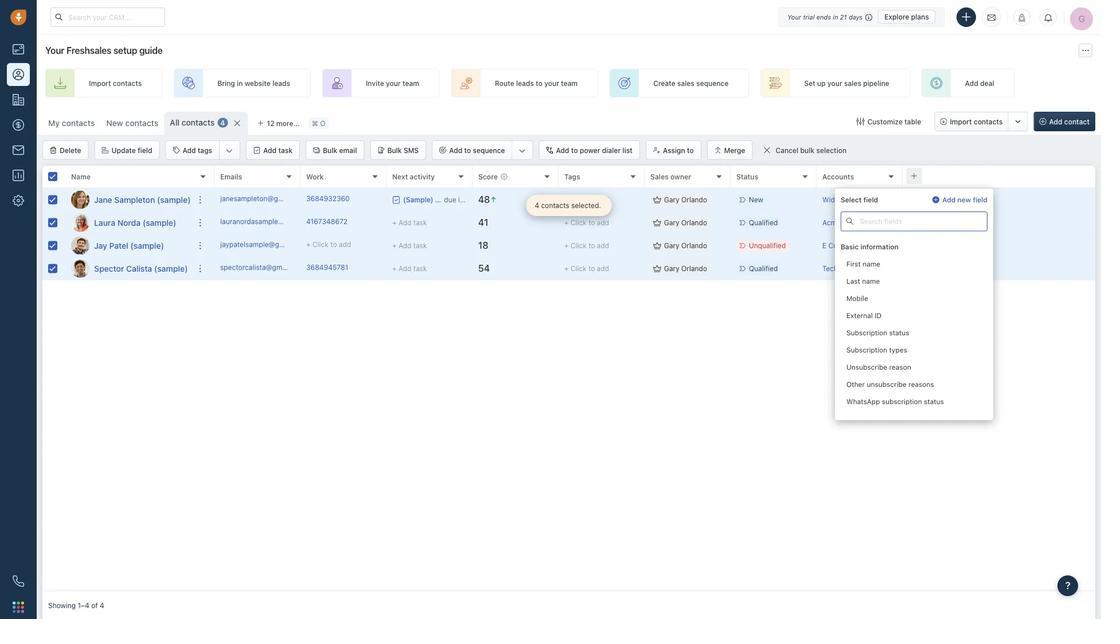 Task type: describe. For each thing, give the bounding box(es) containing it.
email
[[339, 146, 357, 154]]

21
[[841, 13, 847, 21]]

freshworks switcher image
[[13, 602, 24, 614]]

1 horizontal spatial in
[[833, 13, 839, 21]]

add for add to sequence
[[449, 146, 463, 154]]

field for select field
[[864, 196, 879, 204]]

3684945781
[[306, 264, 348, 272]]

angle down image
[[226, 145, 233, 157]]

merge button
[[707, 141, 753, 160]]

cancel
[[776, 147, 799, 155]]

+ add task for 41
[[392, 219, 427, 227]]

contacts inside import contacts button
[[974, 118, 1003, 126]]

press space to deselect this row. row containing 18
[[215, 235, 1096, 258]]

1–4
[[78, 602, 89, 610]]

new for new
[[749, 196, 764, 204]]

last name
[[847, 277, 880, 285]]

bulk email
[[323, 146, 357, 154]]

(sample) for e corp (sample)
[[847, 242, 875, 250]]

add for add to power dialer list
[[556, 146, 570, 154]]

cell for 41
[[903, 212, 1096, 234]]

acme inc (sample)
[[823, 219, 883, 227]]

spectorcalista@gmail.com link
[[220, 263, 306, 275]]

add contact button
[[1034, 112, 1096, 131]]

+ click to add for 18
[[565, 242, 609, 250]]

1 sales from the left
[[678, 79, 695, 87]]

add for 54
[[597, 265, 609, 273]]

(sample) up the acme inc (sample)
[[860, 196, 888, 204]]

contacts right my
[[62, 118, 95, 128]]

assign to button
[[646, 141, 702, 160]]

3684945781 link
[[306, 263, 348, 275]]

invite
[[366, 79, 384, 87]]

spector calista (sample) link
[[94, 263, 188, 275]]

of
[[91, 602, 98, 610]]

press space to deselect this row. row containing 48
[[215, 189, 1096, 212]]

status
[[737, 173, 759, 181]]

gary for 54
[[664, 265, 680, 273]]

click for 41
[[571, 219, 587, 227]]

spector
[[94, 264, 124, 273]]

add deal
[[966, 79, 995, 87]]

(sample) for spector calista (sample)
[[154, 264, 188, 273]]

to inside "button"
[[571, 146, 578, 154]]

deal
[[981, 79, 995, 87]]

tags
[[198, 146, 212, 154]]

jane sampleton (sample)
[[94, 195, 191, 205]]

48
[[479, 194, 490, 205]]

mobile
[[847, 294, 869, 302]]

showing 1–4 of 4
[[48, 602, 104, 610]]

contacts left selected. on the top right of page
[[541, 202, 570, 210]]

container_wx8msf4aqz5i3rn1 image inside the customize table button
[[857, 118, 865, 126]]

techcave
[[823, 265, 853, 273]]

delete
[[60, 146, 81, 154]]

bulk for bulk email
[[323, 146, 338, 154]]

more...
[[276, 119, 300, 127]]

corp
[[829, 242, 845, 250]]

sales owner
[[651, 173, 692, 181]]

bulk sms
[[388, 146, 419, 154]]

add for add deal
[[966, 79, 979, 87]]

merge
[[725, 146, 746, 154]]

field for update field
[[138, 146, 152, 154]]

create sales sequence link
[[610, 69, 750, 98]]

sms inside button
[[404, 146, 419, 154]]

sms subscription status
[[847, 415, 926, 423]]

1 leads from the left
[[273, 79, 290, 87]]

laura norda (sample)
[[94, 218, 176, 228]]

selection
[[817, 147, 847, 155]]

gary orlando for 54
[[664, 265, 708, 273]]

route
[[495, 79, 515, 87]]

your freshsales setup guide
[[45, 45, 163, 56]]

sequence for add to sequence
[[473, 146, 505, 154]]

jay patel (sample) link
[[94, 240, 164, 252]]

import for import contacts button
[[950, 118, 972, 126]]

external
[[847, 312, 873, 320]]

Search your CRM... text field
[[50, 7, 165, 27]]

spectorcalista@gmail.com 3684945781
[[220, 264, 348, 272]]

cancel bulk selection
[[776, 147, 847, 155]]

jay patel (sample)
[[94, 241, 164, 250]]

add contact
[[1050, 118, 1090, 126]]

techcave (sample)
[[823, 265, 884, 273]]

subscription for subscription types
[[847, 346, 888, 354]]

row group containing jane sampleton (sample)
[[42, 189, 215, 281]]

import contacts button
[[935, 112, 1009, 131]]

(sample) for jane sampleton (sample)
[[157, 195, 191, 205]]

first name
[[847, 260, 881, 268]]

setup
[[114, 45, 137, 56]]

dialer
[[602, 146, 621, 154]]

last
[[847, 277, 861, 285]]

s image
[[71, 260, 90, 278]]

next
[[392, 173, 408, 181]]

add task
[[263, 146, 293, 154]]

list
[[623, 146, 633, 154]]

freshsales
[[66, 45, 111, 56]]

task for 54
[[414, 265, 427, 273]]

sales
[[651, 173, 669, 181]]

e corp (sample)
[[823, 242, 875, 250]]

sms inside menu
[[847, 415, 862, 423]]

unsubscribe reason
[[847, 363, 912, 371]]

sampleton
[[114, 195, 155, 205]]

tags
[[565, 173, 581, 181]]

lauranordasample@gmail.com
[[220, 218, 318, 226]]

qualified for 41
[[749, 219, 778, 227]]

phone element
[[7, 570, 30, 593]]

new for new contacts
[[106, 118, 123, 128]]

jaypatelsample@gmail.com + click to add
[[220, 241, 351, 249]]

press space to deselect this row. row containing laura norda (sample)
[[42, 212, 215, 235]]

selected.
[[572, 202, 601, 210]]

calista
[[126, 264, 152, 273]]

other unsubscribe reasons
[[847, 380, 935, 388]]

assign
[[663, 146, 686, 154]]

grid containing 48
[[42, 165, 1096, 592]]

set up your sales pipeline link
[[761, 69, 911, 98]]

inc
[[843, 219, 853, 227]]

patel
[[109, 241, 128, 250]]

press space to deselect this row. row containing 54
[[215, 258, 1096, 281]]

table
[[905, 118, 922, 126]]

customize
[[868, 118, 903, 126]]

orlando for 18
[[682, 242, 708, 250]]

(sample) for laura norda (sample)
[[143, 218, 176, 228]]

assign to
[[663, 146, 694, 154]]

up
[[818, 79, 826, 87]]

row group containing 48
[[215, 189, 1096, 281]]

activity
[[410, 173, 435, 181]]

add for add tags
[[183, 146, 196, 154]]

subscription types
[[847, 346, 908, 354]]

delete button
[[42, 141, 89, 160]]

basic information
[[841, 243, 899, 251]]

jane
[[94, 195, 112, 205]]

your for your trial ends in 21 days
[[788, 13, 802, 21]]

guide
[[139, 45, 163, 56]]

acme inc (sample) link
[[823, 219, 883, 227]]

update field
[[112, 146, 152, 154]]

my contacts
[[48, 118, 95, 128]]

3 your from the left
[[828, 79, 843, 87]]

click for 54
[[571, 265, 587, 273]]

subscription for sms
[[864, 415, 904, 423]]

press space to deselect this row. row containing spector calista (sample)
[[42, 258, 215, 281]]

ends
[[817, 13, 832, 21]]

1 orlando from the top
[[682, 196, 708, 204]]

name for last name
[[863, 277, 880, 285]]

name row
[[42, 166, 215, 189]]

container_wx8msf4aqz5i3rn1 image for widgetz.io
[[654, 196, 662, 204]]

add tags group
[[166, 141, 240, 160]]

1 team from the left
[[403, 79, 419, 87]]

name column header
[[65, 166, 215, 189]]

select field
[[841, 196, 879, 204]]

bulk sms button
[[370, 141, 426, 160]]

qualified for 54
[[749, 265, 778, 273]]



Task type: vqa. For each thing, say whether or not it's contained in the screenshot.
conditions to the bottom
no



Task type: locate. For each thing, give the bounding box(es) containing it.
0 vertical spatial subscription
[[847, 329, 888, 337]]

bulk for bulk sms
[[388, 146, 402, 154]]

o
[[320, 119, 326, 127]]

click for 18
[[571, 242, 587, 250]]

1 qualified from the top
[[749, 219, 778, 227]]

cell for 18
[[903, 235, 1096, 257]]

0 horizontal spatial team
[[403, 79, 419, 87]]

1 horizontal spatial new
[[749, 196, 764, 204]]

emails
[[220, 173, 242, 181]]

import down your freshsales setup guide
[[89, 79, 111, 87]]

1 horizontal spatial bulk
[[388, 146, 402, 154]]

1 vertical spatial your
[[45, 45, 64, 56]]

status for sms subscription status
[[906, 415, 926, 423]]

import contacts group
[[935, 112, 1029, 131]]

angle down image
[[519, 145, 526, 157]]

0 horizontal spatial bulk
[[323, 146, 338, 154]]

janesampleton@gmail.com link
[[220, 194, 307, 206]]

your for your freshsales setup guide
[[45, 45, 64, 56]]

add inside "group"
[[183, 146, 196, 154]]

0 horizontal spatial leads
[[273, 79, 290, 87]]

add inside 'link'
[[966, 79, 979, 87]]

all
[[170, 118, 180, 127]]

bring
[[218, 79, 235, 87]]

2 gary from the top
[[664, 219, 680, 227]]

(sample) right inc
[[855, 219, 883, 227]]

1 horizontal spatial leads
[[516, 79, 534, 87]]

leads right the website
[[273, 79, 290, 87]]

whatsapp subscription status
[[847, 398, 944, 406]]

0 horizontal spatial new
[[106, 118, 123, 128]]

reasons
[[909, 380, 935, 388]]

(sample)
[[157, 195, 191, 205], [860, 196, 888, 204], [143, 218, 176, 228], [855, 219, 883, 227], [130, 241, 164, 250], [847, 242, 875, 250], [154, 264, 188, 273], [855, 265, 884, 273]]

explore
[[885, 13, 910, 21]]

status down whatsapp subscription status
[[906, 415, 926, 423]]

1 vertical spatial qualified
[[749, 265, 778, 273]]

new down status at the top of page
[[749, 196, 764, 204]]

accounts
[[823, 173, 855, 181]]

0 vertical spatial in
[[833, 13, 839, 21]]

subscription down external id
[[847, 329, 888, 337]]

12 more...
[[267, 119, 300, 127]]

orlando for 54
[[682, 265, 708, 273]]

1 vertical spatial status
[[924, 398, 944, 406]]

1 horizontal spatial sms
[[847, 415, 862, 423]]

1 horizontal spatial team
[[561, 79, 578, 87]]

2 horizontal spatial field
[[973, 196, 988, 204]]

41
[[479, 217, 489, 228]]

bulk left email
[[323, 146, 338, 154]]

1 vertical spatial import contacts
[[950, 118, 1003, 126]]

subscription
[[847, 329, 888, 337], [847, 346, 888, 354]]

4 + click to add from the top
[[565, 265, 609, 273]]

power
[[580, 146, 600, 154]]

whatsapp
[[847, 398, 880, 406]]

container_wx8msf4aqz5i3rn1 image for techcave
[[654, 265, 662, 273]]

2 vertical spatial + add task
[[392, 265, 427, 273]]

e corp (sample) link
[[823, 242, 875, 250]]

1 + click to add from the top
[[565, 196, 609, 204]]

menu containing select field
[[835, 189, 994, 427]]

create sales sequence
[[654, 79, 729, 87]]

information
[[861, 243, 899, 251]]

1 vertical spatial j image
[[71, 237, 90, 255]]

import contacts down 'setup'
[[89, 79, 142, 87]]

+ add task for 18
[[392, 242, 427, 250]]

to inside button
[[687, 146, 694, 154]]

add deal link
[[922, 69, 1015, 98]]

other
[[847, 380, 865, 388]]

task inside button
[[279, 146, 293, 154]]

name down "basic information"
[[863, 260, 881, 268]]

task for 18
[[414, 242, 427, 250]]

j image
[[71, 191, 90, 209], [71, 237, 90, 255]]

phone image
[[13, 576, 24, 588]]

2 cell from the top
[[903, 212, 1096, 234]]

to inside button
[[464, 146, 471, 154]]

0 vertical spatial sequence
[[697, 79, 729, 87]]

2 vertical spatial 4
[[100, 602, 104, 610]]

4 gary orlando from the top
[[664, 265, 708, 273]]

add to sequence
[[449, 146, 505, 154]]

field right select
[[864, 196, 879, 204]]

widgetz.io (sample)
[[823, 196, 888, 204]]

status up types
[[890, 329, 910, 337]]

team
[[403, 79, 419, 87], [561, 79, 578, 87]]

add for 18
[[597, 242, 609, 250]]

4 orlando from the top
[[682, 265, 708, 273]]

container_wx8msf4aqz5i3rn1 image for acme
[[654, 219, 662, 227]]

bulk up next at the top left
[[388, 146, 402, 154]]

sequence right the create at the right top of the page
[[697, 79, 729, 87]]

subscription
[[882, 398, 923, 406], [864, 415, 904, 423]]

(sample) down jane sampleton (sample) link
[[143, 218, 176, 228]]

field inside button
[[138, 146, 152, 154]]

0 vertical spatial sms
[[404, 146, 419, 154]]

add for add task
[[263, 146, 277, 154]]

0 horizontal spatial your
[[45, 45, 64, 56]]

container_wx8msf4aqz5i3rn1 image
[[857, 118, 865, 126], [654, 242, 662, 250]]

1 horizontal spatial your
[[545, 79, 559, 87]]

bulk inside button
[[388, 146, 402, 154]]

container_wx8msf4aqz5i3rn1 image
[[763, 146, 771, 154], [392, 196, 401, 204], [654, 196, 662, 204], [654, 219, 662, 227], [654, 265, 662, 273]]

+ click to add for 54
[[565, 265, 609, 273]]

sms up next activity at the top of the page
[[404, 146, 419, 154]]

1 vertical spatial sms
[[847, 415, 862, 423]]

gary for 18
[[664, 242, 680, 250]]

(sample) right calista
[[154, 264, 188, 273]]

invite your team
[[366, 79, 419, 87]]

0 vertical spatial new
[[106, 118, 123, 128]]

e
[[823, 242, 827, 250]]

contacts right all
[[182, 118, 215, 127]]

0 vertical spatial status
[[890, 329, 910, 337]]

1 horizontal spatial 4
[[221, 119, 225, 127]]

3 orlando from the top
[[682, 242, 708, 250]]

12
[[267, 119, 275, 127]]

customize table button
[[850, 112, 929, 131]]

import inside button
[[950, 118, 972, 126]]

3 cell from the top
[[903, 235, 1096, 257]]

contacts down the deal
[[974, 118, 1003, 126]]

all contacts 4
[[170, 118, 225, 127]]

set up your sales pipeline
[[805, 79, 890, 87]]

sales right the create at the right top of the page
[[678, 79, 695, 87]]

0 horizontal spatial import
[[89, 79, 111, 87]]

1 your from the left
[[386, 79, 401, 87]]

2 orlando from the top
[[682, 219, 708, 227]]

bulk inside button
[[323, 146, 338, 154]]

subscription status
[[847, 329, 910, 337]]

0 horizontal spatial import contacts
[[89, 79, 142, 87]]

bulk
[[801, 147, 815, 155]]

add to power dialer list button
[[539, 141, 640, 160]]

acme
[[823, 219, 841, 227]]

0 horizontal spatial sequence
[[473, 146, 505, 154]]

(sample) up last name
[[855, 265, 884, 273]]

1 bulk from the left
[[323, 146, 338, 154]]

4167348672 link
[[306, 217, 348, 229]]

(sample) up spector calista (sample)
[[130, 241, 164, 250]]

0 vertical spatial container_wx8msf4aqz5i3rn1 image
[[857, 118, 865, 126]]

sequence up score
[[473, 146, 505, 154]]

menu
[[835, 189, 994, 427]]

0 vertical spatial qualified
[[749, 219, 778, 227]]

(sample) up first name
[[847, 242, 875, 250]]

in left 21
[[833, 13, 839, 21]]

all contacts link
[[170, 117, 215, 129]]

techcave (sample) link
[[823, 265, 884, 273]]

subscription up unsubscribe
[[847, 346, 888, 354]]

1 vertical spatial 4
[[535, 202, 540, 210]]

days
[[849, 13, 863, 21]]

+
[[565, 196, 569, 204], [565, 219, 569, 227], [392, 219, 397, 227], [306, 241, 311, 249], [565, 242, 569, 250], [392, 242, 397, 250], [565, 265, 569, 273], [392, 265, 397, 273]]

4 left selected. on the top right of page
[[535, 202, 540, 210]]

add for add new field
[[943, 196, 956, 204]]

0 vertical spatial 4
[[221, 119, 225, 127]]

(sample) for acme inc (sample)
[[855, 219, 883, 227]]

2 sales from the left
[[845, 79, 862, 87]]

spector calista (sample)
[[94, 264, 188, 273]]

laura norda (sample) link
[[94, 217, 176, 229]]

1 gary orlando from the top
[[664, 196, 708, 204]]

1 vertical spatial sequence
[[473, 146, 505, 154]]

subscription down whatsapp subscription status
[[864, 415, 904, 423]]

your left trial
[[788, 13, 802, 21]]

name right last
[[863, 277, 880, 285]]

score
[[479, 173, 498, 181]]

press space to deselect this row. row containing 41
[[215, 212, 1096, 235]]

new inside the press space to deselect this row. row
[[749, 196, 764, 204]]

2 subscription from the top
[[847, 346, 888, 354]]

orlando for 41
[[682, 219, 708, 227]]

task for 41
[[414, 219, 427, 227]]

l image
[[71, 214, 90, 232]]

(sample) right sampleton
[[157, 195, 191, 205]]

+ click to add for 41
[[565, 219, 609, 227]]

1 horizontal spatial import
[[950, 118, 972, 126]]

3 gary from the top
[[664, 242, 680, 250]]

j image left jane at top left
[[71, 191, 90, 209]]

1 vertical spatial subscription
[[847, 346, 888, 354]]

import down add deal 'link'
[[950, 118, 972, 126]]

cell
[[903, 189, 1096, 211], [903, 212, 1096, 234], [903, 235, 1096, 257], [903, 258, 1096, 280]]

1 vertical spatial in
[[237, 79, 243, 87]]

0 vertical spatial import contacts
[[89, 79, 142, 87]]

0 horizontal spatial container_wx8msf4aqz5i3rn1 image
[[654, 242, 662, 250]]

2 leads from the left
[[516, 79, 534, 87]]

0 vertical spatial name
[[863, 260, 881, 268]]

leads right route
[[516, 79, 534, 87]]

name for first name
[[863, 260, 881, 268]]

update
[[112, 146, 136, 154]]

2 qualified from the top
[[749, 265, 778, 273]]

4 right all contacts link
[[221, 119, 225, 127]]

0 horizontal spatial 4
[[100, 602, 104, 610]]

sequence for create sales sequence
[[697, 79, 729, 87]]

0 vertical spatial + add task
[[392, 219, 427, 227]]

0 horizontal spatial sales
[[678, 79, 695, 87]]

types
[[890, 346, 908, 354]]

janesampleton@gmail.com 3684932360
[[220, 195, 350, 203]]

trial
[[804, 13, 815, 21]]

1 subscription from the top
[[847, 329, 888, 337]]

spectorcalista@gmail.com
[[220, 264, 306, 272]]

0 horizontal spatial field
[[138, 146, 152, 154]]

1 vertical spatial subscription
[[864, 415, 904, 423]]

status down 'reasons'
[[924, 398, 944, 406]]

1 vertical spatial name
[[863, 277, 880, 285]]

work
[[306, 173, 324, 181]]

press space to deselect this row. row containing jane sampleton (sample)
[[42, 189, 215, 212]]

import contacts down add deal
[[950, 118, 1003, 126]]

press space to deselect this row. row
[[42, 189, 215, 212], [215, 189, 1096, 212], [42, 212, 215, 235], [215, 212, 1096, 235], [42, 235, 215, 258], [215, 235, 1096, 258], [42, 258, 215, 281], [215, 258, 1096, 281]]

3684932360
[[306, 195, 350, 203]]

field right new at right top
[[973, 196, 988, 204]]

1 + add task from the top
[[392, 219, 427, 227]]

sms down whatsapp
[[847, 415, 862, 423]]

gary orlando for 41
[[664, 219, 708, 227]]

your
[[386, 79, 401, 87], [545, 79, 559, 87], [828, 79, 843, 87]]

bulk
[[323, 146, 338, 154], [388, 146, 402, 154]]

your right up
[[828, 79, 843, 87]]

Search fields field
[[841, 212, 988, 231]]

your left freshsales in the top left of the page
[[45, 45, 64, 56]]

0 vertical spatial your
[[788, 13, 802, 21]]

gary orlando for 18
[[664, 242, 708, 250]]

add inside button
[[449, 146, 463, 154]]

field right "update"
[[138, 146, 152, 154]]

j image for jay patel (sample)
[[71, 237, 90, 255]]

lauranordasample@gmail.com link
[[220, 217, 318, 229]]

your right the invite on the left top
[[386, 79, 401, 87]]

sequence inside button
[[473, 146, 505, 154]]

1 horizontal spatial your
[[788, 13, 802, 21]]

press space to deselect this row. row containing jay patel (sample)
[[42, 235, 215, 258]]

3 + click to add from the top
[[565, 242, 609, 250]]

1 cell from the top
[[903, 189, 1096, 211]]

1 vertical spatial container_wx8msf4aqz5i3rn1 image
[[654, 242, 662, 250]]

contacts down 'setup'
[[113, 79, 142, 87]]

name
[[71, 173, 91, 181]]

contacts inside import contacts link
[[113, 79, 142, 87]]

import for import contacts link
[[89, 79, 111, 87]]

qualified up unqualified
[[749, 219, 778, 227]]

4 right of
[[100, 602, 104, 610]]

0 horizontal spatial your
[[386, 79, 401, 87]]

4 gary from the top
[[664, 265, 680, 273]]

import contacts for import contacts button
[[950, 118, 1003, 126]]

4167348672
[[306, 218, 348, 226]]

id
[[875, 312, 882, 320]]

your right route
[[545, 79, 559, 87]]

qualified down unqualified
[[749, 265, 778, 273]]

new up "update"
[[106, 118, 123, 128]]

your trial ends in 21 days
[[788, 13, 863, 21]]

3 + add task from the top
[[392, 265, 427, 273]]

1 horizontal spatial field
[[864, 196, 879, 204]]

2 + click to add from the top
[[565, 219, 609, 227]]

1 vertical spatial new
[[749, 196, 764, 204]]

row group
[[42, 189, 215, 281], [215, 189, 1096, 281]]

2 team from the left
[[561, 79, 578, 87]]

0 vertical spatial j image
[[71, 191, 90, 209]]

grid
[[42, 165, 1096, 592]]

subscription down other unsubscribe reasons
[[882, 398, 923, 406]]

1 horizontal spatial container_wx8msf4aqz5i3rn1 image
[[857, 118, 865, 126]]

1 vertical spatial import
[[950, 118, 972, 126]]

email image
[[988, 13, 996, 22]]

invite your team link
[[322, 69, 440, 98]]

qualified
[[749, 219, 778, 227], [749, 265, 778, 273]]

0 horizontal spatial in
[[237, 79, 243, 87]]

1 row group from the left
[[42, 189, 215, 281]]

sales
[[678, 79, 695, 87], [845, 79, 862, 87]]

field
[[138, 146, 152, 154], [864, 196, 879, 204], [973, 196, 988, 204]]

2 your from the left
[[545, 79, 559, 87]]

0 vertical spatial import
[[89, 79, 111, 87]]

2 + add task from the top
[[392, 242, 427, 250]]

4 cell from the top
[[903, 258, 1096, 280]]

1 horizontal spatial sequence
[[697, 79, 729, 87]]

add for 41
[[597, 219, 609, 227]]

1 gary from the top
[[664, 196, 680, 204]]

4
[[221, 119, 225, 127], [535, 202, 540, 210], [100, 602, 104, 610]]

1 horizontal spatial sales
[[845, 79, 862, 87]]

sales left pipeline
[[845, 79, 862, 87]]

select
[[841, 196, 862, 204]]

⌘ o
[[312, 119, 326, 127]]

0 horizontal spatial sms
[[404, 146, 419, 154]]

add
[[966, 79, 979, 87], [1050, 118, 1063, 126], [183, 146, 196, 154], [263, 146, 277, 154], [449, 146, 463, 154], [556, 146, 570, 154], [943, 196, 956, 204], [399, 219, 412, 227], [399, 242, 412, 250], [399, 265, 412, 273]]

in right bring
[[237, 79, 243, 87]]

2 vertical spatial status
[[906, 415, 926, 423]]

2 horizontal spatial your
[[828, 79, 843, 87]]

j image for jane sampleton (sample)
[[71, 191, 90, 209]]

2 row group from the left
[[215, 189, 1096, 281]]

import contacts link
[[45, 69, 162, 98]]

2 horizontal spatial 4
[[535, 202, 540, 210]]

2 j image from the top
[[71, 237, 90, 255]]

contacts up update field
[[125, 118, 158, 128]]

subscription for subscription status
[[847, 329, 888, 337]]

import contacts for import contacts link
[[89, 79, 142, 87]]

2 gary orlando from the top
[[664, 219, 708, 227]]

subscription for whatsapp
[[882, 398, 923, 406]]

1 j image from the top
[[71, 191, 90, 209]]

gary for 41
[[664, 219, 680, 227]]

3 gary orlando from the top
[[664, 242, 708, 250]]

import contacts inside button
[[950, 118, 1003, 126]]

next activity
[[392, 173, 435, 181]]

+ add task for 54
[[392, 265, 427, 273]]

add for add contact
[[1050, 118, 1063, 126]]

1 vertical spatial + add task
[[392, 242, 427, 250]]

1 horizontal spatial import contacts
[[950, 118, 1003, 126]]

2 bulk from the left
[[388, 146, 402, 154]]

(sample) for jay patel (sample)
[[130, 241, 164, 250]]

widgetz.io
[[823, 196, 858, 204]]

cell for 54
[[903, 258, 1096, 280]]

customize table
[[868, 118, 922, 126]]

4 inside all contacts 4
[[221, 119, 225, 127]]

j image left jay
[[71, 237, 90, 255]]

add tags
[[183, 146, 212, 154]]

status for whatsapp subscription status
[[924, 398, 944, 406]]

0 vertical spatial subscription
[[882, 398, 923, 406]]

jay
[[94, 241, 107, 250]]

add to sequence group
[[432, 141, 533, 160]]

54
[[479, 263, 490, 274]]



